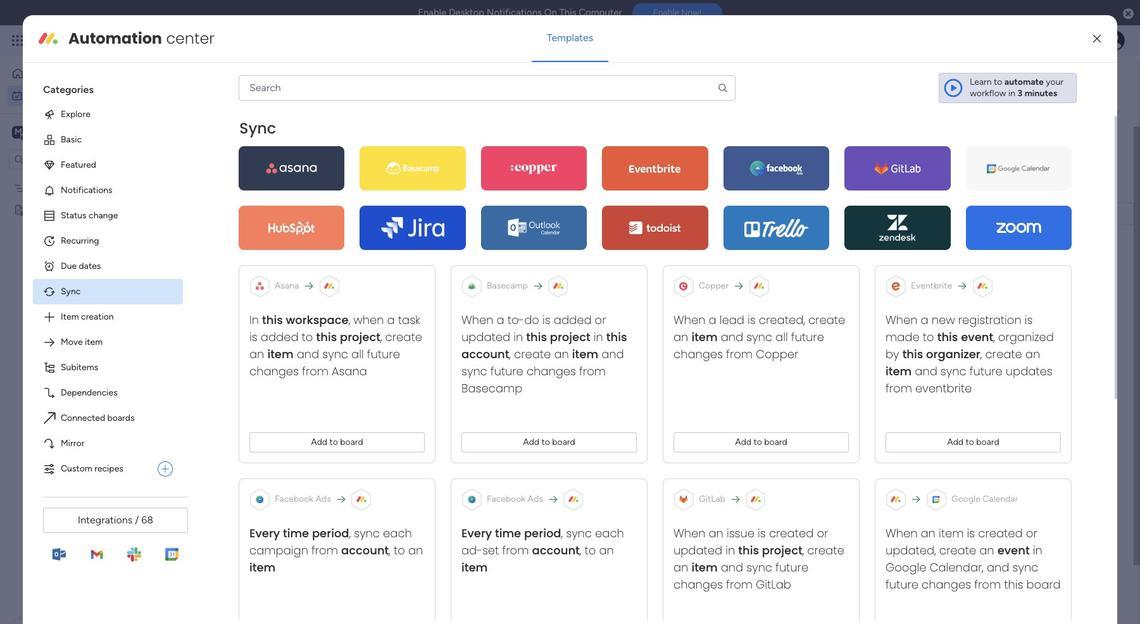 Task type: vqa. For each thing, say whether or not it's contained in the screenshot.


Task type: locate. For each thing, give the bounding box(es) containing it.
in down to-
[[514, 329, 523, 345]]

1 add from the left
[[311, 437, 327, 448]]

people
[[816, 183, 843, 193]]

facebook ads up , sync each ad-set from
[[487, 494, 543, 504]]

dates left 1
[[241, 183, 274, 199]]

notifications left "on"
[[487, 7, 542, 18]]

0 horizontal spatial or
[[595, 312, 606, 328]]

3 add from the left
[[735, 437, 752, 448]]

and for and sync future updates from eventbrite
[[915, 363, 937, 379]]

0 vertical spatial asana
[[275, 280, 299, 291]]

a left task
[[387, 312, 395, 328]]

it
[[1021, 209, 1027, 220]]

plan down board
[[710, 210, 727, 220]]

select product image
[[11, 34, 24, 47]]

is right do
[[543, 312, 551, 328]]

changes
[[674, 346, 723, 362], [249, 363, 299, 379], [527, 363, 576, 379], [674, 577, 723, 592], [922, 577, 971, 592]]

/ right the later
[[245, 388, 251, 404]]

2 add to board button from the left
[[462, 432, 637, 453]]

items right date
[[318, 437, 340, 448]]

center
[[166, 28, 214, 49]]

when for when a new registration is made to
[[886, 312, 918, 328]]

from inside and sync all future changes from copper
[[726, 346, 753, 362]]

from inside and sync future changes from basecamp
[[579, 363, 606, 379]]

sync inside and sync all future changes from copper
[[747, 329, 772, 345]]

in
[[1009, 88, 1016, 99], [514, 329, 523, 345], [594, 329, 603, 345], [726, 542, 735, 558], [1033, 542, 1042, 558]]

when inside when a to-do is added or updated in
[[462, 312, 493, 328]]

1 horizontal spatial ads
[[528, 494, 543, 504]]

automation  center image
[[38, 28, 58, 49]]

1 horizontal spatial marketing plan
[[669, 210, 727, 220]]

1 facebook ads from the left
[[275, 494, 331, 504]]

nov 9
[[901, 209, 923, 219]]

is inside when an item is created or updated, create an
[[967, 525, 975, 541]]

this project down when
[[316, 329, 380, 345]]

in up help button
[[1033, 542, 1042, 558]]

None search field
[[239, 75, 736, 101]]

/ inside button
[[135, 514, 139, 526]]

all for asana
[[351, 346, 364, 362]]

0 horizontal spatial account , to an item
[[249, 542, 423, 575]]

enable inside button
[[653, 8, 679, 18]]

0 horizontal spatial time
[[283, 525, 309, 541]]

2 horizontal spatial 0
[[310, 437, 316, 448]]

ads up , sync each campaign from
[[316, 494, 331, 504]]

all down , when a task is added to
[[351, 346, 364, 362]]

status up working on it
[[988, 183, 1014, 193]]

0 horizontal spatial plan
[[72, 183, 88, 193]]

marketing plan link
[[667, 203, 784, 226]]

created inside when an item is created or updated, create an
[[978, 525, 1023, 541]]

week for next week / 0 items
[[241, 342, 271, 358]]

updated up and sync future changes from gitlab
[[674, 542, 722, 558]]

1 vertical spatial updated
[[674, 542, 722, 558]]

asana
[[275, 280, 299, 291], [332, 363, 367, 379]]

2 every time period from the left
[[462, 525, 561, 541]]

from inside 'in google calendar, and sync future changes from this board'
[[974, 577, 1001, 592]]

this account
[[462, 329, 627, 362]]

future down when an issue is created or updated in
[[776, 560, 809, 575]]

is up organized
[[1025, 312, 1033, 328]]

basic option
[[33, 127, 183, 153]]

when for when an item is created or updated, create an
[[886, 525, 918, 541]]

updated down to-
[[462, 329, 510, 345]]

, create an down issue
[[674, 542, 844, 575]]

1 vertical spatial marketing
[[669, 210, 708, 220]]

0 horizontal spatial period
[[312, 525, 349, 541]]

add to board for eventbrite
[[947, 437, 999, 448]]

work up explore
[[42, 90, 61, 100]]

is inside when an issue is created or updated in
[[758, 525, 766, 541]]

4 add from the left
[[947, 437, 964, 448]]

week for this week
[[587, 210, 606, 220]]

future down this account
[[491, 363, 523, 379]]

items inside next week / 0 items
[[291, 346, 313, 357]]

0 horizontal spatial , create an
[[249, 329, 422, 362]]

1 vertical spatial google
[[886, 560, 927, 575]]

facebook up set
[[487, 494, 526, 504]]

workspace image
[[12, 125, 25, 139]]

project
[[340, 329, 380, 345], [550, 329, 590, 345], [762, 542, 803, 558]]

move item
[[61, 337, 103, 347]]

recipes
[[94, 463, 123, 474]]

my left 'categories'
[[28, 90, 40, 100]]

status for status
[[988, 183, 1014, 193]]

add to board
[[311, 437, 363, 448], [523, 437, 575, 448], [735, 437, 787, 448], [947, 437, 999, 448]]

from down when a lead is created, create an
[[726, 346, 753, 362]]

0 horizontal spatial sync
[[61, 286, 81, 297]]

created inside when an issue is created or updated in
[[769, 525, 814, 541]]

Search for a column type search field
[[239, 75, 736, 101]]

v2 overdue deadline image
[[872, 208, 883, 220]]

from down , create an item at the bottom of the page
[[579, 363, 606, 379]]

add for eventbrite
[[947, 437, 964, 448]]

1 horizontal spatial 0
[[283, 346, 289, 357]]

updated inside when a to-do is added or updated in
[[462, 329, 510, 345]]

created for this project
[[769, 525, 814, 541]]

due dates
[[61, 261, 101, 272]]

0 horizontal spatial google
[[886, 560, 927, 575]]

0 horizontal spatial work
[[42, 90, 61, 100]]

1 each from the left
[[383, 525, 412, 541]]

project up and sync future changes from gitlab
[[762, 542, 803, 558]]

is inside when a lead is created, create an
[[748, 312, 756, 328]]

from down calendar,
[[974, 577, 1001, 592]]

this project down issue
[[738, 542, 803, 558]]

1 horizontal spatial sync
[[239, 118, 276, 139]]

group
[[590, 183, 615, 193]]

updates
[[1006, 363, 1053, 379]]

, create an down when
[[249, 329, 422, 362]]

a left the new
[[921, 312, 928, 328]]

hide
[[334, 131, 352, 142]]

enable left desktop
[[418, 7, 447, 18]]

in inside your workflow in
[[1009, 88, 1016, 99]]

workspace up the and sync all future changes from asana
[[286, 312, 349, 328]]

0 horizontal spatial asana
[[275, 280, 299, 291]]

a for in
[[497, 312, 504, 328]]

0 vertical spatial basecamp
[[487, 280, 528, 291]]

and for and sync all future changes from copper
[[721, 329, 743, 345]]

workspace inside 'element'
[[54, 126, 104, 138]]

1 horizontal spatial copper
[[756, 346, 799, 362]]

period for set
[[524, 525, 561, 541]]

and sync future changes from gitlab
[[674, 560, 809, 592]]

time up campaign
[[283, 525, 309, 541]]

is right issue
[[758, 525, 766, 541]]

account , to an item for set
[[462, 542, 614, 575]]

0 vertical spatial copper
[[699, 280, 729, 291]]

1 horizontal spatial each
[[595, 525, 624, 541]]

on
[[1009, 209, 1019, 220]]

and sync all future changes from copper
[[674, 329, 824, 362]]

4 add to board button from the left
[[886, 432, 1061, 453]]

and sync future changes from basecamp
[[462, 346, 624, 396]]

from right set
[[502, 542, 529, 558]]

every for ad-
[[462, 525, 492, 541]]

and down 'this project in'
[[602, 346, 624, 362]]

every time period up campaign
[[249, 525, 349, 541]]

0 vertical spatial plan
[[72, 183, 88, 193]]

a inside when a to-do is added or updated in
[[497, 312, 504, 328]]

0 horizontal spatial marketing
[[30, 183, 69, 193]]

0 horizontal spatial my
[[28, 90, 40, 100]]

workspace down explore
[[54, 126, 104, 138]]

1 add to board from the left
[[311, 437, 363, 448]]

1 every time period from the left
[[249, 525, 349, 541]]

project up , create an item at the bottom of the page
[[550, 329, 590, 345]]

future down created,
[[791, 329, 824, 345]]

when up "made" at the right bottom of the page
[[886, 312, 918, 328]]

connected
[[61, 413, 105, 423]]

calendar
[[983, 494, 1018, 504]]

eventbrite
[[911, 280, 952, 291]]

asana up in this workspace
[[275, 280, 299, 291]]

home image
[[11, 67, 24, 80]]

explore option
[[33, 102, 183, 127]]

created for event
[[978, 525, 1023, 541]]

from down when an issue is created or updated in
[[726, 577, 753, 592]]

sync for and sync future updates from eventbrite
[[941, 363, 966, 379]]

1 created from the left
[[769, 525, 814, 541]]

and inside the and sync all future changes from asana
[[297, 346, 319, 362]]

and down when an issue is created or updated in
[[721, 560, 743, 575]]

work
[[102, 33, 125, 47], [42, 90, 61, 100]]

issue
[[727, 525, 755, 541]]

0 horizontal spatial enable
[[418, 7, 447, 18]]

1 horizontal spatial this project
[[738, 542, 803, 558]]

mirror
[[61, 438, 84, 449]]

changes inside the and sync all future changes from asana
[[249, 363, 299, 379]]

board for and sync future changes from basecamp
[[552, 437, 575, 448]]

or inside when a to-do is added or updated in
[[595, 312, 606, 328]]

1 horizontal spatial event
[[998, 542, 1030, 558]]

0 horizontal spatial ads
[[316, 494, 331, 504]]

0 horizontal spatial event
[[961, 329, 993, 345]]

0 horizontal spatial marketing plan
[[30, 183, 88, 193]]

asana down , when a task is added to
[[332, 363, 367, 379]]

added inside when a to-do is added or updated in
[[554, 312, 592, 328]]

0 vertical spatial all
[[776, 329, 788, 345]]

in inside when a to-do is added or updated in
[[514, 329, 523, 345]]

this inside 'in google calendar, and sync future changes from this board'
[[1004, 577, 1023, 592]]

1 horizontal spatial marketing
[[669, 210, 708, 220]]

2 add to board from the left
[[523, 437, 575, 448]]

1 vertical spatial copper
[[756, 346, 799, 362]]

private board image
[[13, 204, 25, 216]]

on
[[544, 7, 557, 18]]

connected boards option
[[33, 406, 183, 431]]

week right next
[[241, 342, 271, 358]]

when
[[353, 312, 384, 328]]

and right calendar,
[[987, 560, 1009, 575]]

my
[[190, 73, 219, 102], [28, 90, 40, 100]]

sync inside the and sync future updates from eventbrite
[[941, 363, 966, 379]]

time for set
[[495, 525, 521, 541]]

1 vertical spatial added
[[261, 329, 299, 345]]

2 vertical spatial this
[[213, 297, 236, 313]]

create
[[808, 312, 845, 328], [385, 329, 422, 345], [514, 346, 551, 362], [985, 346, 1022, 362], [807, 542, 844, 558], [939, 542, 976, 558]]

when an item is created or updated, create an
[[886, 525, 1037, 558]]

automation
[[68, 28, 162, 49]]

1 horizontal spatial status
[[988, 183, 1014, 193]]

2 horizontal spatial or
[[1026, 525, 1037, 541]]

later
[[213, 388, 242, 404]]

sync down the work
[[239, 118, 276, 139]]

0 vertical spatial , create an
[[249, 329, 422, 362]]

to
[[994, 77, 1002, 87], [302, 329, 313, 345], [923, 329, 934, 345], [330, 437, 338, 448], [542, 437, 550, 448], [754, 437, 762, 448], [966, 437, 974, 448], [394, 542, 405, 558], [585, 542, 596, 558]]

1 horizontal spatial plan
[[710, 210, 727, 220]]

1 every from the left
[[249, 525, 280, 541]]

from right campaign
[[311, 542, 338, 558]]

/ left "68"
[[135, 514, 139, 526]]

project down when
[[340, 329, 380, 345]]

basecamp
[[487, 280, 528, 291], [462, 380, 523, 396]]

notifications inside notifications option
[[61, 185, 112, 196]]

facebook ads for set
[[487, 494, 543, 504]]

all inside the and sync all future changes from asana
[[351, 346, 364, 362]]

organized
[[998, 329, 1054, 345]]

recurring
[[61, 235, 99, 246]]

1 vertical spatial marketing plan
[[669, 210, 727, 220]]

added
[[554, 312, 592, 328], [261, 329, 299, 345]]

google left calendar
[[952, 494, 981, 504]]

0 down in this workspace
[[283, 346, 289, 357]]

sync inside , sync each ad-set from
[[566, 525, 592, 541]]

integrations / 68
[[78, 514, 153, 526]]

or
[[595, 312, 606, 328], [817, 525, 828, 541], [1026, 525, 1037, 541]]

is inside , when a task is added to
[[249, 329, 258, 345]]

1 vertical spatial sync
[[61, 286, 81, 297]]

and inside and sync all future changes from copper
[[721, 329, 743, 345]]

changes inside and sync future changes from gitlab
[[674, 577, 723, 592]]

when left lead
[[674, 312, 706, 328]]

when inside when a new registration is made to
[[886, 312, 918, 328]]

1 horizontal spatial added
[[554, 312, 592, 328]]

0 horizontal spatial dates
[[79, 261, 101, 272]]

notifications up status change
[[61, 185, 112, 196]]

add to board for from
[[311, 437, 363, 448]]

2 horizontal spatial account
[[532, 542, 580, 558]]

time
[[283, 525, 309, 541], [495, 525, 521, 541]]

sync up item
[[61, 286, 81, 297]]

1 horizontal spatial asana
[[332, 363, 367, 379]]

0 horizontal spatial each
[[383, 525, 412, 541]]

/
[[277, 183, 283, 199], [252, 251, 258, 267], [272, 297, 278, 313], [274, 342, 280, 358], [245, 388, 251, 404], [302, 434, 307, 449], [135, 514, 139, 526]]

status up recurring
[[61, 210, 86, 221]]

dates for past
[[241, 183, 274, 199]]

2 period from the left
[[524, 525, 561, 541]]

my left the work
[[190, 73, 219, 102]]

1 horizontal spatial time
[[495, 525, 521, 541]]

added down in this workspace
[[261, 329, 299, 345]]

updated,
[[886, 542, 936, 558]]

when left to-
[[462, 312, 493, 328]]

item creation option
[[33, 304, 183, 330]]

0 horizontal spatial copper
[[699, 280, 729, 291]]

enable left now! on the right top of the page
[[653, 8, 679, 18]]

enable for enable desktop notifications on this computer
[[418, 7, 447, 18]]

basecamp inside and sync future changes from basecamp
[[462, 380, 523, 396]]

event down the registration at the right of the page
[[961, 329, 993, 345]]

every time period for from
[[249, 525, 349, 541]]

board
[[714, 183, 737, 193]]

is right lead
[[748, 312, 756, 328]]

and inside and sync future changes from gitlab
[[721, 560, 743, 575]]

categories
[[43, 83, 94, 96]]

2 add from the left
[[523, 437, 539, 448]]

1 horizontal spatial facebook
[[487, 494, 526, 504]]

dates
[[241, 183, 274, 199], [79, 261, 101, 272]]

made
[[886, 329, 920, 345]]

2 horizontal spatial project
[[762, 542, 803, 558]]

each for , sync each campaign from
[[383, 525, 412, 541]]

0 vertical spatial notifications
[[487, 7, 542, 18]]

1 horizontal spatial dates
[[241, 183, 274, 199]]

0 horizontal spatial every time period
[[249, 525, 349, 541]]

2 account , to an item from the left
[[462, 542, 614, 575]]

items inside without a date / 0 items
[[318, 437, 340, 448]]

future down when
[[367, 346, 400, 362]]

or inside when an item is created or updated, create an
[[1026, 525, 1037, 541]]

0 inside today / 0 items
[[261, 255, 267, 266]]

2 vertical spatial week
[[241, 342, 271, 358]]

lottie animation element
[[0, 496, 161, 624]]

0 vertical spatial week
[[587, 210, 606, 220]]

a left to-
[[497, 312, 504, 328]]

search image
[[717, 82, 729, 94]]

1 horizontal spatial account , to an item
[[462, 542, 614, 575]]

1 period from the left
[[312, 525, 349, 541]]

google
[[952, 494, 981, 504], [886, 560, 927, 575]]

0 vertical spatial marketing plan
[[30, 183, 88, 193]]

from down , when a task is added to
[[302, 363, 329, 379]]

and inside the and sync future updates from eventbrite
[[915, 363, 937, 379]]

lottie animation image
[[0, 496, 161, 624]]

1 add to board button from the left
[[249, 432, 425, 453]]

1 horizontal spatial every time period
[[462, 525, 561, 541]]

sync for and sync all future changes from asana
[[322, 346, 348, 362]]

added for to
[[261, 329, 299, 345]]

1 vertical spatial plan
[[710, 210, 727, 220]]

2 each from the left
[[595, 525, 624, 541]]

sync inside the and sync all future changes from asana
[[322, 346, 348, 362]]

created right issue
[[769, 525, 814, 541]]

google down the updated, on the right
[[886, 560, 927, 575]]

0 vertical spatial status
[[988, 183, 1014, 193]]

item inside when an item is created or updated, create an
[[939, 525, 964, 541]]

account
[[462, 346, 509, 362], [341, 542, 389, 558], [532, 542, 580, 558]]

account for , sync each ad-set from
[[532, 542, 580, 558]]

sync for and sync all future changes from copper
[[747, 329, 772, 345]]

1 vertical spatial week
[[239, 297, 269, 313]]

, create an
[[249, 329, 422, 362], [674, 542, 844, 575]]

each inside , sync each ad-set from
[[595, 525, 624, 541]]

work
[[224, 73, 275, 102]]

0 vertical spatial gitlab
[[699, 494, 725, 504]]

marketing plan down board
[[669, 210, 727, 220]]

ads for from
[[316, 494, 331, 504]]

item
[[292, 187, 309, 198], [692, 329, 718, 345], [85, 337, 103, 347], [267, 346, 294, 362], [572, 346, 598, 362], [886, 363, 912, 379], [939, 525, 964, 541], [249, 560, 276, 575], [462, 560, 488, 575], [692, 560, 718, 575]]

dapulse close image
[[1123, 8, 1134, 20]]

from inside the and sync all future changes from asana
[[302, 363, 329, 379]]

0 horizontal spatial all
[[351, 346, 364, 362]]

each inside , sync each campaign from
[[383, 525, 412, 541]]

basic
[[61, 134, 82, 145]]

1 vertical spatial , create an
[[674, 542, 844, 575]]

this
[[559, 7, 576, 18], [570, 210, 585, 220], [213, 297, 236, 313]]

in down issue
[[726, 542, 735, 558]]

1 vertical spatial workspace
[[286, 312, 349, 328]]

week down today / 0 items
[[239, 297, 269, 313]]

from down by
[[886, 380, 912, 396]]

0 right today
[[261, 255, 267, 266]]

every time period up set
[[462, 525, 561, 541]]

, inside , sync each ad-set from
[[561, 525, 563, 541]]

0 horizontal spatial notifications
[[61, 185, 112, 196]]

marketing plan up the notes
[[30, 183, 88, 193]]

1 horizontal spatial or
[[817, 525, 828, 541]]

option
[[0, 177, 161, 179]]

time for from
[[283, 525, 309, 541]]

1 horizontal spatial updated
[[674, 542, 722, 558]]

from inside , sync each campaign from
[[311, 542, 338, 558]]

and inside and sync future changes from basecamp
[[602, 346, 624, 362]]

added for or
[[554, 312, 592, 328]]

list box
[[0, 175, 161, 391]]

ads up , sync each ad-set from
[[528, 494, 543, 504]]

, inside this organizer , create an item
[[980, 346, 982, 362]]

when inside when an item is created or updated, create an
[[886, 525, 918, 541]]

dates right due
[[79, 261, 101, 272]]

2 created from the left
[[978, 525, 1023, 541]]

1 vertical spatial notifications
[[61, 185, 112, 196]]

add for from
[[311, 437, 327, 448]]

1 horizontal spatial gitlab
[[756, 577, 791, 592]]

status change option
[[33, 203, 183, 228]]

when inside when a lead is created, create an
[[674, 312, 706, 328]]

1 vertical spatial status
[[61, 210, 86, 221]]

a inside , when a task is added to
[[387, 312, 395, 328]]

0 horizontal spatial facebook ads
[[275, 494, 331, 504]]

0 horizontal spatial status
[[61, 210, 86, 221]]

and for and sync future changes from gitlab
[[721, 560, 743, 575]]

1 vertical spatial basecamp
[[462, 380, 523, 396]]

work right monday
[[102, 33, 125, 47]]

1 horizontal spatial period
[[524, 525, 561, 541]]

move item option
[[33, 330, 183, 355]]

2 time from the left
[[495, 525, 521, 541]]

0 inside without a date / 0 items
[[310, 437, 316, 448]]

sync
[[747, 329, 772, 345], [322, 346, 348, 362], [462, 363, 487, 379], [941, 363, 966, 379], [354, 525, 380, 541], [566, 525, 592, 541], [747, 560, 772, 575], [1013, 560, 1038, 575]]

an inside this organizer , create an item
[[1025, 346, 1040, 362]]

updated
[[462, 329, 510, 345], [674, 542, 722, 558]]

and up eventbrite at bottom right
[[915, 363, 937, 379]]

1 horizontal spatial enable
[[653, 8, 679, 18]]

all inside and sync all future changes from copper
[[776, 329, 788, 345]]

move
[[61, 337, 83, 347]]

dates inside due dates option
[[79, 261, 101, 272]]

boards
[[107, 413, 135, 423]]

1 account , to an item from the left
[[249, 542, 423, 575]]

1 vertical spatial gitlab
[[756, 577, 791, 592]]

every up ad-
[[462, 525, 492, 541]]

this
[[262, 312, 283, 328], [316, 329, 337, 345], [526, 329, 547, 345], [606, 329, 627, 345], [937, 329, 958, 345], [903, 346, 923, 362], [738, 542, 759, 558], [1004, 577, 1023, 592]]

my inside the my work button
[[28, 90, 40, 100]]

0 vertical spatial dates
[[241, 183, 274, 199]]

categories list box
[[33, 73, 193, 482]]

status for status change
[[61, 210, 86, 221]]

status
[[988, 183, 1014, 193], [61, 210, 86, 221]]

4 add to board from the left
[[947, 437, 999, 448]]

week for this week /
[[239, 297, 269, 313]]

and down in this workspace
[[297, 346, 319, 362]]

added up 'this project in'
[[554, 312, 592, 328]]

integrations / 68 button
[[43, 508, 188, 533]]

1 horizontal spatial account
[[462, 346, 509, 362]]

2 ads from the left
[[528, 494, 543, 504]]

account inside this account
[[462, 346, 509, 362]]

2 facebook from the left
[[487, 494, 526, 504]]

this for this week /
[[213, 297, 236, 313]]

2 every from the left
[[462, 525, 492, 541]]

1 horizontal spatial all
[[776, 329, 788, 345]]

items down in this workspace
[[291, 346, 313, 357]]

created down calendar
[[978, 525, 1023, 541]]

a inside when a new registration is made to
[[921, 312, 928, 328]]

items inside today / 0 items
[[269, 255, 291, 266]]

date
[[903, 183, 922, 193]]

1 horizontal spatial work
[[102, 33, 125, 47]]

facebook ads up , sync each campaign from
[[275, 494, 331, 504]]

in
[[249, 312, 259, 328]]

, inside , when a task is added to
[[349, 312, 350, 328]]

create inside when an item is created or updated, create an
[[939, 542, 976, 558]]

event down calendar
[[998, 542, 1030, 558]]

registration
[[958, 312, 1022, 328]]

sync for , sync each ad-set from
[[566, 525, 592, 541]]

is up 'in google calendar, and sync future changes from this board'
[[967, 525, 975, 541]]

a for , organized by
[[921, 312, 928, 328]]

templates
[[547, 32, 593, 44]]

today / 0 items
[[213, 251, 291, 267]]

and down lead
[[721, 329, 743, 345]]

items right today
[[269, 255, 291, 266]]

gitlab up when an issue is created or updated in
[[699, 494, 725, 504]]

status change
[[61, 210, 118, 221]]

management
[[128, 33, 197, 47]]

future
[[791, 329, 824, 345], [367, 346, 400, 362], [491, 363, 523, 379], [970, 363, 1003, 379], [776, 560, 809, 575], [886, 577, 919, 592]]

copper up lead
[[699, 280, 729, 291]]

0 horizontal spatial workspace
[[54, 126, 104, 138]]

or for when an item is created or updated, create an
[[1026, 525, 1037, 541]]

0 horizontal spatial 0
[[261, 255, 267, 266]]

week down group
[[587, 210, 606, 220]]

a inside when a lead is created, create an
[[709, 312, 716, 328]]

1 vertical spatial asana
[[332, 363, 367, 379]]

sync inside 'in google calendar, and sync future changes from this board'
[[1013, 560, 1038, 575]]

copper down when a lead is created, create an
[[756, 346, 799, 362]]

1 horizontal spatial notifications
[[487, 7, 542, 18]]

sync inside , sync each campaign from
[[354, 525, 380, 541]]

subitems option
[[33, 355, 183, 380]]

None search field
[[187, 127, 306, 147]]

my for my work
[[190, 73, 219, 102]]

1 ads from the left
[[316, 494, 331, 504]]

mirror option
[[33, 431, 183, 456]]

1 facebook from the left
[[275, 494, 313, 504]]

1 vertical spatial work
[[42, 90, 61, 100]]

every for campaign
[[249, 525, 280, 541]]

account , to an item for from
[[249, 542, 423, 575]]

sync inside and sync future changes from gitlab
[[747, 560, 772, 575]]

add to board button for eventbrite
[[886, 432, 1061, 453]]

status inside option
[[61, 210, 86, 221]]

0 right date
[[310, 437, 316, 448]]

0 vertical spatial 0
[[261, 255, 267, 266]]

0 horizontal spatial facebook
[[275, 494, 313, 504]]

1 horizontal spatial workspace
[[286, 312, 349, 328]]

1 horizontal spatial my
[[190, 73, 219, 102]]

2 facebook ads from the left
[[487, 494, 543, 504]]

0 horizontal spatial every
[[249, 525, 280, 541]]

1 time from the left
[[283, 525, 309, 541]]



Task type: describe. For each thing, give the bounding box(es) containing it.
to inside when a new registration is made to
[[923, 329, 934, 345]]

this inside this account
[[606, 329, 627, 345]]

set
[[482, 542, 499, 558]]

3
[[1018, 88, 1023, 99]]

copper inside and sync all future changes from copper
[[756, 346, 799, 362]]

/ left 1
[[277, 183, 283, 199]]

0 inside next week / 0 items
[[283, 346, 289, 357]]

from inside and sync future changes from gitlab
[[726, 577, 753, 592]]

, organized by
[[886, 329, 1054, 362]]

this inside this organizer , create an item
[[903, 346, 923, 362]]

creation
[[81, 311, 114, 322]]

automate
[[1005, 77, 1044, 87]]

add to board button for basecamp
[[462, 432, 637, 453]]

items right done at left top
[[377, 131, 399, 142]]

board for and sync all future changes from asana
[[340, 437, 363, 448]]

past dates / 1 item
[[213, 183, 309, 199]]

1
[[286, 187, 289, 198]]

marketing inside 'link'
[[669, 210, 708, 220]]

account for , sync each campaign from
[[341, 542, 389, 558]]

this for this week
[[570, 210, 585, 220]]

when for when an issue is created or updated in
[[674, 525, 706, 541]]

desktop
[[449, 7, 484, 18]]

sync for and sync future changes from gitlab
[[747, 560, 772, 575]]

marketing inside list box
[[30, 183, 69, 193]]

0 vertical spatial this
[[559, 7, 576, 18]]

board inside 'in google calendar, and sync future changes from this board'
[[1027, 577, 1061, 592]]

when an issue is created or updated in
[[674, 525, 828, 558]]

marketing plan inside 'link'
[[669, 210, 727, 220]]

or for when an issue is created or updated in
[[817, 525, 828, 541]]

updated inside when an issue is created or updated in
[[674, 542, 722, 558]]

in inside 'in google calendar, and sync future changes from this board'
[[1033, 542, 1042, 558]]

0 vertical spatial sync
[[239, 118, 276, 139]]

learn to automate
[[970, 77, 1044, 87]]

/ right today
[[252, 251, 258, 267]]

connected boards
[[61, 413, 135, 423]]

monday work management
[[56, 33, 197, 47]]

, sync each ad-set from
[[462, 525, 624, 558]]

templates button
[[532, 23, 609, 53]]

0 vertical spatial event
[[961, 329, 993, 345]]

is inside when a to-do is added or updated in
[[543, 312, 551, 328]]

automation center
[[68, 28, 214, 49]]

add to board for basecamp
[[523, 437, 575, 448]]

hide done items
[[334, 131, 399, 142]]

future inside the and sync all future changes from asana
[[367, 346, 400, 362]]

campaign
[[249, 542, 308, 558]]

, sync each campaign from
[[249, 525, 412, 558]]

/ right date
[[302, 434, 307, 449]]

dependencies
[[61, 387, 118, 398]]

google inside 'in google calendar, and sync future changes from this board'
[[886, 560, 927, 575]]

in google calendar, and sync future changes from this board
[[886, 542, 1061, 592]]

due dates option
[[33, 254, 183, 279]]

68
[[141, 514, 153, 526]]

all for copper
[[776, 329, 788, 345]]

board for and sync future updates from eventbrite
[[976, 437, 999, 448]]

customize
[[424, 131, 467, 142]]

today
[[213, 251, 249, 267]]

next
[[213, 342, 239, 358]]

/ down in this workspace
[[274, 342, 280, 358]]

my for my work
[[28, 90, 40, 100]]

notifications option
[[33, 178, 183, 203]]

custom recipes option
[[33, 456, 153, 482]]

google calendar
[[952, 494, 1018, 504]]

sync for and sync future changes from basecamp
[[462, 363, 487, 379]]

subitems
[[61, 362, 98, 373]]

calendar,
[[930, 560, 984, 575]]

plan inside list box
[[72, 183, 88, 193]]

item inside move item "option"
[[85, 337, 103, 347]]

enable desktop notifications on this computer
[[418, 7, 622, 18]]

asana inside the and sync all future changes from asana
[[332, 363, 367, 379]]

sync option
[[33, 279, 183, 304]]

main
[[29, 126, 51, 138]]

when a lead is created, create an
[[674, 312, 845, 345]]

in this workspace
[[249, 312, 349, 328]]

past
[[213, 183, 238, 199]]

recurring option
[[33, 228, 183, 254]]

3 minutes
[[1018, 88, 1057, 99]]

each for , sync each ad-set from
[[595, 525, 624, 541]]

when a new registration is made to
[[886, 312, 1033, 345]]

3 add to board from the left
[[735, 437, 787, 448]]

item inside past dates / 1 item
[[292, 187, 309, 198]]

this week
[[570, 210, 606, 220]]

is inside when a new registration is made to
[[1025, 312, 1033, 328]]

nov
[[901, 209, 916, 219]]

now!
[[681, 8, 701, 18]]

future inside the and sync future updates from eventbrite
[[970, 363, 1003, 379]]

3 add to board button from the left
[[674, 432, 849, 453]]

future inside and sync future changes from basecamp
[[491, 363, 523, 379]]

facebook for set
[[487, 494, 526, 504]]

list box containing marketing plan
[[0, 175, 161, 391]]

enable now! button
[[632, 3, 722, 22]]

0 vertical spatial this project
[[316, 329, 380, 345]]

task
[[398, 312, 420, 328]]

created,
[[759, 312, 805, 328]]

marketing plan inside list box
[[30, 183, 88, 193]]

m
[[15, 126, 22, 137]]

future inside 'in google calendar, and sync future changes from this board'
[[886, 577, 919, 592]]

workspace selection element
[[12, 124, 106, 141]]

item inside this organizer , create an item
[[886, 363, 912, 379]]

notes
[[30, 204, 54, 215]]

create inside this organizer , create an item
[[985, 346, 1022, 362]]

work for my
[[42, 90, 61, 100]]

organizer
[[926, 346, 980, 362]]

date
[[272, 434, 299, 449]]

featured option
[[33, 153, 183, 178]]

my work button
[[8, 85, 136, 105]]

working
[[974, 209, 1007, 220]]

new
[[932, 312, 955, 328]]

every time period for set
[[462, 525, 561, 541]]

to inside , when a task is added to
[[302, 329, 313, 345]]

when a to-do is added or updated in
[[462, 312, 606, 345]]

future inside and sync all future changes from copper
[[791, 329, 824, 345]]

in up , create an item at the bottom of the page
[[594, 329, 603, 345]]

enable for enable now!
[[653, 8, 679, 18]]

an inside when a lead is created, create an
[[674, 329, 688, 345]]

when for when a to-do is added or updated in
[[462, 312, 493, 328]]

without a date / 0 items
[[213, 434, 340, 449]]

/ right the in
[[272, 297, 278, 313]]

and sync future updates from eventbrite
[[886, 363, 1053, 396]]

your
[[1046, 77, 1064, 87]]

working on it
[[974, 209, 1027, 220]]

custom
[[61, 463, 92, 474]]

without
[[213, 434, 258, 449]]

this week /
[[213, 297, 281, 313]]

changes inside and sync future changes from basecamp
[[527, 363, 576, 379]]

1 horizontal spatial project
[[550, 329, 590, 345]]

due
[[61, 261, 77, 272]]

item creation
[[61, 311, 114, 322]]

from inside , sync each ad-set from
[[502, 542, 529, 558]]

customize button
[[404, 127, 472, 147]]

gitlab inside and sync future changes from gitlab
[[756, 577, 791, 592]]

add to board button for from
[[249, 432, 425, 453]]

a left date
[[261, 434, 269, 449]]

help
[[1043, 592, 1066, 605]]

dates for due
[[79, 261, 101, 272]]

Search in workspace field
[[27, 152, 106, 166]]

1 vertical spatial this project
[[738, 542, 803, 558]]

1 vertical spatial event
[[998, 542, 1030, 558]]

sync for , sync each campaign from
[[354, 525, 380, 541]]

custom recipes
[[61, 463, 123, 474]]

categories heading
[[33, 73, 183, 102]]

my work
[[28, 90, 61, 100]]

changes inside and sync all future changes from copper
[[674, 346, 723, 362]]

facebook for from
[[275, 494, 313, 504]]

an inside when an issue is created or updated in
[[709, 525, 723, 541]]

ads for set
[[528, 494, 543, 504]]

changes inside 'in google calendar, and sync future changes from this board'
[[922, 577, 971, 592]]

when for when a lead is created, create an
[[674, 312, 706, 328]]

integrations
[[78, 514, 132, 526]]

create inside when a lead is created, create an
[[808, 312, 845, 328]]

ad-
[[462, 542, 482, 558]]

your workflow in
[[970, 77, 1064, 99]]

add for basecamp
[[523, 437, 539, 448]]

1 horizontal spatial google
[[952, 494, 981, 504]]

period for from
[[312, 525, 349, 541]]

this project in
[[526, 329, 606, 345]]

kendall parks image
[[1105, 30, 1125, 51]]

and for and sync all future changes from asana
[[297, 346, 319, 362]]

dependencies option
[[33, 380, 183, 406]]

plan inside 'link'
[[710, 210, 727, 220]]

from inside the and sync future updates from eventbrite
[[886, 380, 912, 396]]

learn
[[970, 77, 992, 87]]

sync inside 'option'
[[61, 286, 81, 297]]

facebook ads for from
[[275, 494, 331, 504]]

work for monday
[[102, 33, 125, 47]]

and for and sync future changes from basecamp
[[602, 346, 624, 362]]

, inside , sync each campaign from
[[349, 525, 351, 541]]

and inside 'in google calendar, and sync future changes from this board'
[[987, 560, 1009, 575]]

, inside , organized by
[[993, 329, 995, 345]]

done
[[355, 131, 375, 142]]

Filter dashboard by text search field
[[187, 127, 306, 147]]

future inside and sync future changes from gitlab
[[776, 560, 809, 575]]

lead
[[720, 312, 744, 328]]

see plans image
[[210, 33, 221, 48]]

workflow
[[970, 88, 1006, 99]]

a for and sync all future changes from copper
[[709, 312, 716, 328]]

this event
[[937, 329, 993, 345]]

in inside when an issue is created or updated in
[[726, 542, 735, 558]]

0 horizontal spatial project
[[340, 329, 380, 345]]

do
[[524, 312, 539, 328]]

1 horizontal spatial , create an
[[674, 542, 844, 575]]



